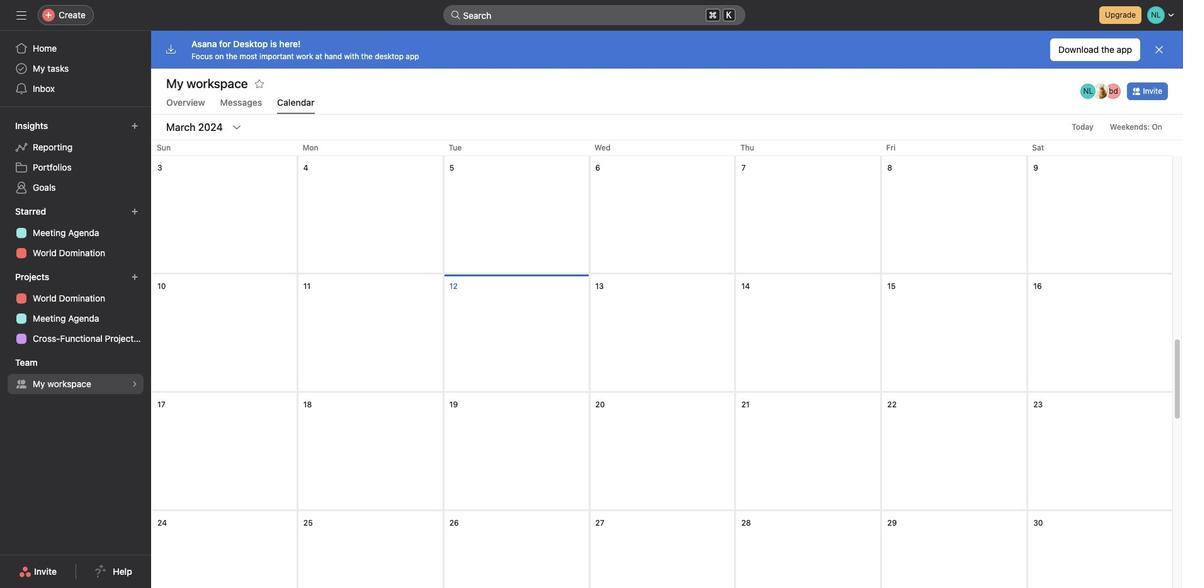 Task type: locate. For each thing, give the bounding box(es) containing it.
new project or portfolio image
[[131, 273, 139, 281]]

new insights image
[[131, 122, 139, 130]]

insights element
[[0, 115, 151, 200]]

starred element
[[0, 200, 151, 266]]

dismiss image
[[1154, 45, 1164, 55]]

see details, my workspace image
[[131, 380, 139, 388]]

None field
[[443, 5, 745, 25]]

teams element
[[0, 351, 151, 397]]

pick month image
[[232, 122, 242, 132]]



Task type: vqa. For each thing, say whether or not it's contained in the screenshot.
New project or portfolio icon
yes



Task type: describe. For each thing, give the bounding box(es) containing it.
global element
[[0, 31, 151, 106]]

add to starred image
[[254, 79, 264, 89]]

Search tasks, projects, and more text field
[[443, 5, 745, 25]]

projects element
[[0, 266, 151, 351]]

add items to starred image
[[131, 208, 139, 215]]

hide sidebar image
[[16, 10, 26, 20]]

prominent image
[[451, 10, 461, 20]]



